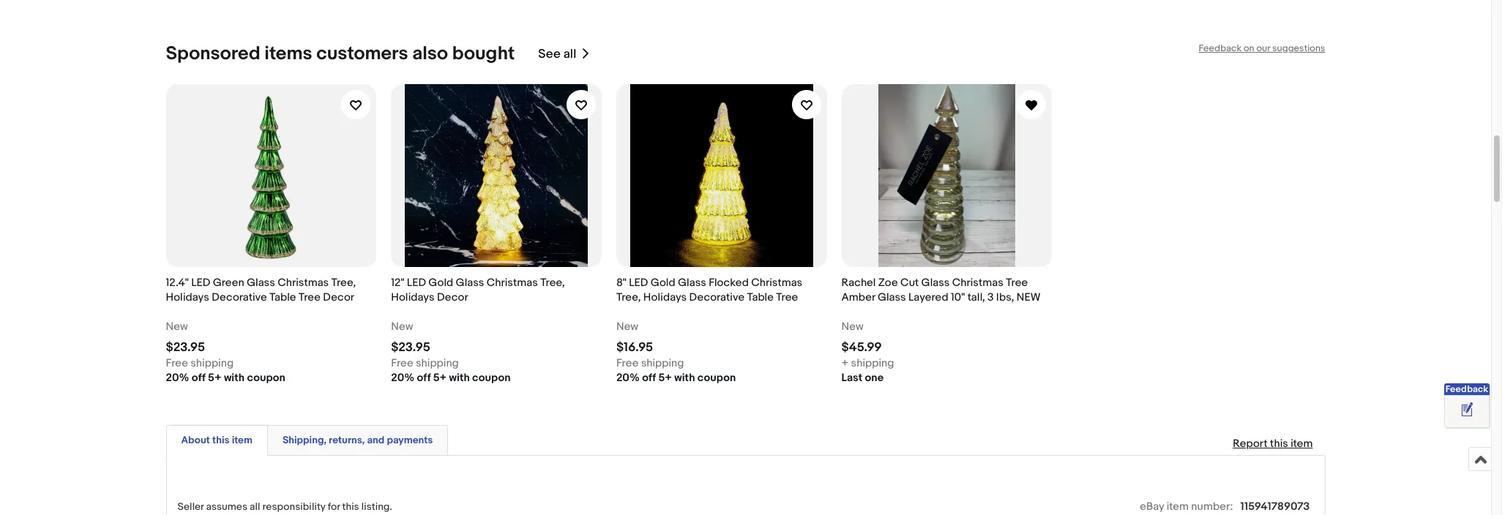 Task type: locate. For each thing, give the bounding box(es) containing it.
0 horizontal spatial off
[[192, 371, 206, 385]]

new text field for $23.95
[[166, 320, 188, 335]]

led right 8"
[[629, 276, 648, 290]]

new text field up $23.95 text box
[[391, 320, 413, 335]]

led inside '8" led gold glass flocked christmas tree, holidays decorative table tree'
[[629, 276, 648, 290]]

last
[[842, 371, 863, 385]]

holidays up new $16.95 free shipping 20% off 5+ with coupon
[[644, 291, 687, 305]]

report this item link
[[1226, 430, 1321, 459]]

shipping down $23.95 text field
[[191, 357, 234, 371]]

coupon for decor
[[472, 371, 511, 385]]

shipping inside new $16.95 free shipping 20% off 5+ with coupon
[[641, 357, 684, 371]]

2 horizontal spatial item
[[1291, 437, 1313, 451]]

1 coupon from the left
[[247, 371, 286, 385]]

2 shipping from the left
[[416, 357, 459, 371]]

2 $23.95 from the left
[[391, 341, 430, 355]]

12" led gold glass christmas tree, holidays decor
[[391, 276, 565, 305]]

coupon
[[247, 371, 286, 385], [472, 371, 511, 385], [698, 371, 736, 385]]

feedback for feedback on our suggestions
[[1199, 43, 1242, 54]]

4 new from the left
[[842, 320, 864, 334]]

with inside new $16.95 free shipping 20% off 5+ with coupon
[[675, 371, 695, 385]]

3 off from the left
[[642, 371, 656, 385]]

new $45.99 + shipping last one
[[842, 320, 895, 385]]

20% off 5+ with coupon text field
[[166, 371, 286, 386], [617, 371, 736, 386]]

decorative down flocked on the left bottom of page
[[690, 291, 745, 305]]

rachel zoe cut glass christmas tree amber glass layered 10" tall, 3 lbs, new
[[842, 276, 1041, 305]]

Free shipping text field
[[166, 357, 234, 371], [617, 357, 684, 371]]

christmas inside 12" led gold glass christmas tree, holidays decor
[[487, 276, 538, 290]]

seller
[[178, 501, 204, 514]]

tree inside 12.4" led green glass christmas tree, holidays decorative table tree decor
[[299, 291, 321, 305]]

gold for $16.95
[[651, 276, 676, 290]]

2 holidays from the left
[[391, 291, 435, 305]]

2 free shipping text field from the left
[[617, 357, 684, 371]]

20% down $16.95 text box
[[617, 371, 640, 385]]

led
[[191, 276, 210, 290], [407, 276, 426, 290], [629, 276, 648, 290]]

3 new from the left
[[617, 320, 639, 334]]

2 20% off 5+ with coupon text field from the left
[[617, 371, 736, 386]]

1 holidays from the left
[[166, 291, 209, 305]]

0 horizontal spatial with
[[224, 371, 245, 385]]

1 new from the left
[[166, 320, 188, 334]]

1 horizontal spatial tree
[[776, 291, 798, 305]]

1 led from the left
[[191, 276, 210, 290]]

2 led from the left
[[407, 276, 426, 290]]

2 horizontal spatial 20%
[[617, 371, 640, 385]]

table inside '8" led gold glass flocked christmas tree, holidays decorative table tree'
[[747, 291, 774, 305]]

free shipping text field down $23.95 text field
[[166, 357, 234, 371]]

this right the about
[[212, 434, 230, 447]]

free down $23.95 text field
[[166, 357, 188, 371]]

1 horizontal spatial table
[[747, 291, 774, 305]]

1 horizontal spatial new $23.95 free shipping 20% off 5+ with coupon
[[391, 320, 511, 385]]

20% for 8" led gold glass flocked christmas tree, holidays decorative table tree
[[617, 371, 640, 385]]

new up $23.95 text field
[[166, 320, 188, 334]]

1 horizontal spatial off
[[417, 371, 431, 385]]

3 led from the left
[[629, 276, 648, 290]]

holidays inside '8" led gold glass flocked christmas tree, holidays decorative table tree'
[[644, 291, 687, 305]]

0 horizontal spatial gold
[[429, 276, 454, 290]]

with
[[224, 371, 245, 385], [449, 371, 470, 385], [675, 371, 695, 385]]

this for report
[[1271, 437, 1289, 451]]

all right assumes
[[250, 501, 260, 514]]

1 decorative from the left
[[212, 291, 267, 305]]

1 horizontal spatial feedback
[[1446, 384, 1489, 395]]

see all link
[[539, 43, 591, 65]]

free inside new $16.95 free shipping 20% off 5+ with coupon
[[617, 357, 639, 371]]

with for decorative
[[224, 371, 245, 385]]

feedback for feedback
[[1446, 384, 1489, 395]]

flocked
[[709, 276, 749, 290]]

2 horizontal spatial tree
[[1006, 276, 1028, 290]]

1 gold from the left
[[429, 276, 454, 290]]

item right report
[[1291, 437, 1313, 451]]

0 horizontal spatial 5+
[[208, 371, 222, 385]]

1 horizontal spatial coupon
[[472, 371, 511, 385]]

3 free from the left
[[617, 357, 639, 371]]

holidays inside 12" led gold glass christmas tree, holidays decor
[[391, 291, 435, 305]]

2 horizontal spatial holidays
[[644, 291, 687, 305]]

2 christmas from the left
[[487, 276, 538, 290]]

report
[[1233, 437, 1268, 451]]

tree, left 12"
[[331, 276, 356, 290]]

coupon inside new $16.95 free shipping 20% off 5+ with coupon
[[698, 371, 736, 385]]

0 horizontal spatial table
[[270, 291, 296, 305]]

20% off 5+ with coupon text field down $16.95 text box
[[617, 371, 736, 386]]

and
[[367, 434, 385, 447]]

12.4" led green glass christmas tree, holidays decorative table tree decor
[[166, 276, 356, 305]]

see
[[539, 47, 561, 61]]

decor inside 12.4" led green glass christmas tree, holidays decorative table tree decor
[[323, 291, 354, 305]]

all
[[564, 47, 577, 61], [250, 501, 260, 514]]

off inside new $16.95 free shipping 20% off 5+ with coupon
[[642, 371, 656, 385]]

tree,
[[331, 276, 356, 290], [541, 276, 565, 290], [617, 291, 641, 305]]

item for about this item
[[232, 434, 253, 447]]

0 vertical spatial all
[[564, 47, 577, 61]]

new text field up $16.95
[[617, 320, 639, 335]]

2 horizontal spatial off
[[642, 371, 656, 385]]

0 horizontal spatial coupon
[[247, 371, 286, 385]]

with for decor
[[449, 371, 470, 385]]

1 horizontal spatial decor
[[437, 291, 468, 305]]

1 horizontal spatial led
[[407, 276, 426, 290]]

New text field
[[391, 320, 413, 335], [842, 320, 864, 335]]

this inside button
[[212, 434, 230, 447]]

0 horizontal spatial new text field
[[166, 320, 188, 335]]

1 horizontal spatial decorative
[[690, 291, 745, 305]]

new up the '$45.99' text field on the bottom right of the page
[[842, 320, 864, 334]]

shipping, returns, and payments
[[283, 434, 433, 447]]

1 horizontal spatial tree,
[[541, 276, 565, 290]]

3 coupon from the left
[[698, 371, 736, 385]]

2 new from the left
[[391, 320, 413, 334]]

see all
[[539, 47, 577, 61]]

holidays down 12.4"
[[166, 291, 209, 305]]

new up $16.95
[[617, 320, 639, 334]]

2 with from the left
[[449, 371, 470, 385]]

gold right 8"
[[651, 276, 676, 290]]

5+
[[208, 371, 222, 385], [433, 371, 447, 385], [659, 371, 672, 385]]

4 christmas from the left
[[953, 276, 1004, 290]]

glass right 12"
[[456, 276, 484, 290]]

1 new text field from the left
[[391, 320, 413, 335]]

2 coupon from the left
[[472, 371, 511, 385]]

shipping down $16.95 text box
[[641, 357, 684, 371]]

2 horizontal spatial coupon
[[698, 371, 736, 385]]

new $23.95 free shipping 20% off 5+ with coupon down 12" led gold glass christmas tree, holidays decor
[[391, 320, 511, 385]]

this right for
[[342, 501, 359, 514]]

1 vertical spatial feedback
[[1446, 384, 1489, 395]]

$23.95
[[166, 341, 205, 355], [391, 341, 430, 355]]

1 20% from the left
[[166, 371, 189, 385]]

$45.99 text field
[[842, 341, 882, 355]]

led inside 12" led gold glass christmas tree, holidays decor
[[407, 276, 426, 290]]

1 horizontal spatial free
[[391, 357, 413, 371]]

2 decor from the left
[[437, 291, 468, 305]]

new text field up $23.95 text field
[[166, 320, 188, 335]]

about
[[181, 434, 210, 447]]

$16.95 text field
[[617, 341, 653, 355]]

item
[[232, 434, 253, 447], [1291, 437, 1313, 451], [1167, 500, 1189, 514]]

20%
[[166, 371, 189, 385], [391, 371, 415, 385], [617, 371, 640, 385]]

2 decorative from the left
[[690, 291, 745, 305]]

1 table from the left
[[270, 291, 296, 305]]

payments
[[387, 434, 433, 447]]

2 off from the left
[[417, 371, 431, 385]]

glass inside '8" led gold glass flocked christmas tree, holidays decorative table tree'
[[678, 276, 707, 290]]

christmas inside rachel zoe cut glass christmas tree amber glass layered 10" tall, 3 lbs, new
[[953, 276, 1004, 290]]

free shipping text field for $23.95
[[166, 357, 234, 371]]

1 horizontal spatial gold
[[651, 276, 676, 290]]

20% down $23.95 text box
[[391, 371, 415, 385]]

returns,
[[329, 434, 365, 447]]

0 horizontal spatial $23.95
[[166, 341, 205, 355]]

20% off 5+ with coupon text field for $16.95
[[617, 371, 736, 386]]

2 free from the left
[[391, 357, 413, 371]]

off for decorative
[[192, 371, 206, 385]]

item right the about
[[232, 434, 253, 447]]

new for 12" led gold glass christmas tree, holidays decor
[[391, 320, 413, 334]]

1 horizontal spatial 5+
[[433, 371, 447, 385]]

1 horizontal spatial with
[[449, 371, 470, 385]]

shipping
[[191, 357, 234, 371], [416, 357, 459, 371], [641, 357, 684, 371], [851, 357, 895, 371]]

holidays for 12.4"
[[166, 291, 209, 305]]

1 horizontal spatial new text field
[[617, 320, 639, 335]]

1 horizontal spatial 20% off 5+ with coupon text field
[[617, 371, 736, 386]]

item for report this item
[[1291, 437, 1313, 451]]

$23.95 for 12.4" led green glass christmas tree, holidays decorative table tree decor
[[166, 341, 205, 355]]

0 horizontal spatial all
[[250, 501, 260, 514]]

1 decor from the left
[[323, 291, 354, 305]]

item right ebay
[[1167, 500, 1189, 514]]

glass up layered
[[922, 276, 950, 290]]

off
[[192, 371, 206, 385], [417, 371, 431, 385], [642, 371, 656, 385]]

1 horizontal spatial free shipping text field
[[617, 357, 684, 371]]

2 horizontal spatial this
[[1271, 437, 1289, 451]]

this right report
[[1271, 437, 1289, 451]]

0 horizontal spatial decorative
[[212, 291, 267, 305]]

tab list containing about this item
[[166, 423, 1326, 456]]

rachel
[[842, 276, 876, 290]]

2 horizontal spatial with
[[675, 371, 695, 385]]

$16.95
[[617, 341, 653, 355]]

2 horizontal spatial led
[[629, 276, 648, 290]]

christmas for rachel zoe cut glass christmas tree amber glass layered 10" tall, 3 lbs, new
[[953, 276, 1004, 290]]

decorative down green
[[212, 291, 267, 305]]

free down $16.95 text box
[[617, 357, 639, 371]]

1 horizontal spatial all
[[564, 47, 577, 61]]

feedback on our suggestions link
[[1199, 43, 1326, 54]]

led for 12.4"
[[191, 276, 210, 290]]

decor inside 12" led gold glass christmas tree, holidays decor
[[437, 291, 468, 305]]

0 vertical spatial feedback
[[1199, 43, 1242, 54]]

1 off from the left
[[192, 371, 206, 385]]

0 horizontal spatial led
[[191, 276, 210, 290]]

this
[[212, 434, 230, 447], [1271, 437, 1289, 451], [342, 501, 359, 514]]

2 horizontal spatial 5+
[[659, 371, 672, 385]]

assumes
[[206, 501, 248, 514]]

glass for glass
[[922, 276, 950, 290]]

1 christmas from the left
[[278, 276, 329, 290]]

1 20% off 5+ with coupon text field from the left
[[166, 371, 286, 386]]

$23.95 text field
[[391, 341, 430, 355]]

glass down zoe
[[878, 291, 906, 305]]

table inside 12.4" led green glass christmas tree, holidays decorative table tree decor
[[270, 291, 296, 305]]

seller assumes all responsibility for this listing.
[[178, 501, 392, 514]]

0 horizontal spatial holidays
[[166, 291, 209, 305]]

shipping up 20% off 5+ with coupon text box
[[416, 357, 459, 371]]

2 new text field from the left
[[617, 320, 639, 335]]

20% inside new $16.95 free shipping 20% off 5+ with coupon
[[617, 371, 640, 385]]

led inside 12.4" led green glass christmas tree, holidays decorative table tree decor
[[191, 276, 210, 290]]

2 table from the left
[[747, 291, 774, 305]]

1 horizontal spatial this
[[342, 501, 359, 514]]

2 horizontal spatial free
[[617, 357, 639, 371]]

3 20% from the left
[[617, 371, 640, 385]]

2 gold from the left
[[651, 276, 676, 290]]

2 5+ from the left
[[433, 371, 447, 385]]

item inside button
[[232, 434, 253, 447]]

shipping up one
[[851, 357, 895, 371]]

3 with from the left
[[675, 371, 695, 385]]

holidays inside 12.4" led green glass christmas tree, holidays decorative table tree decor
[[166, 291, 209, 305]]

1 new $23.95 free shipping 20% off 5+ with coupon from the left
[[166, 320, 286, 385]]

off down $16.95 text box
[[642, 371, 656, 385]]

led right 12.4"
[[191, 276, 210, 290]]

new up $23.95 text box
[[391, 320, 413, 334]]

$23.95 down 12.4"
[[166, 341, 205, 355]]

decor
[[323, 291, 354, 305], [437, 291, 468, 305]]

glass left flocked on the left bottom of page
[[678, 276, 707, 290]]

0 horizontal spatial new $23.95 free shipping 20% off 5+ with coupon
[[166, 320, 286, 385]]

1 horizontal spatial item
[[1167, 500, 1189, 514]]

0 horizontal spatial free shipping text field
[[166, 357, 234, 371]]

christmas
[[278, 276, 329, 290], [487, 276, 538, 290], [752, 276, 803, 290], [953, 276, 1004, 290]]

table
[[270, 291, 296, 305], [747, 291, 774, 305]]

3 holidays from the left
[[644, 291, 687, 305]]

gold inside '8" led gold glass flocked christmas tree, holidays decorative table tree'
[[651, 276, 676, 290]]

all right see
[[564, 47, 577, 61]]

2 new $23.95 free shipping 20% off 5+ with coupon from the left
[[391, 320, 511, 385]]

20% down $23.95 text field
[[166, 371, 189, 385]]

0 horizontal spatial this
[[212, 434, 230, 447]]

2 new text field from the left
[[842, 320, 864, 335]]

20% off 5+ with coupon text field down $23.95 text field
[[166, 371, 286, 386]]

1 horizontal spatial new text field
[[842, 320, 864, 335]]

free shipping text field for $16.95
[[617, 357, 684, 371]]

new inside the "new $45.99 + shipping last one"
[[842, 320, 864, 334]]

gold inside 12" led gold glass christmas tree, holidays decor
[[429, 276, 454, 290]]

gold
[[429, 276, 454, 290], [651, 276, 676, 290]]

1 $23.95 from the left
[[166, 341, 205, 355]]

3 shipping from the left
[[641, 357, 684, 371]]

new $23.95 free shipping 20% off 5+ with coupon for decorative
[[166, 320, 286, 385]]

decorative
[[212, 291, 267, 305], [690, 291, 745, 305]]

new
[[166, 320, 188, 334], [391, 320, 413, 334], [617, 320, 639, 334], [842, 320, 864, 334]]

holidays
[[166, 291, 209, 305], [391, 291, 435, 305], [644, 291, 687, 305]]

1 with from the left
[[224, 371, 245, 385]]

glass right green
[[247, 276, 275, 290]]

glass inside 12" led gold glass christmas tree, holidays decor
[[456, 276, 484, 290]]

0 horizontal spatial 20%
[[166, 371, 189, 385]]

1 horizontal spatial 20%
[[391, 371, 415, 385]]

0 horizontal spatial tree,
[[331, 276, 356, 290]]

$23.95 up free shipping text box
[[391, 341, 430, 355]]

responsibility
[[263, 501, 326, 514]]

Last one text field
[[842, 371, 884, 386]]

tab list
[[166, 423, 1326, 456]]

1 5+ from the left
[[208, 371, 222, 385]]

holidays down 12"
[[391, 291, 435, 305]]

off down $23.95 text field
[[192, 371, 206, 385]]

1 free shipping text field from the left
[[166, 357, 234, 371]]

2 20% from the left
[[391, 371, 415, 385]]

4 shipping from the left
[[851, 357, 895, 371]]

off down $23.95 text box
[[417, 371, 431, 385]]

3 5+ from the left
[[659, 371, 672, 385]]

12.4"
[[166, 276, 189, 290]]

new text field up the '$45.99' text field on the bottom right of the page
[[842, 320, 864, 335]]

shipping for glass
[[851, 357, 895, 371]]

1 horizontal spatial $23.95
[[391, 341, 430, 355]]

1 vertical spatial all
[[250, 501, 260, 514]]

1 new text field from the left
[[166, 320, 188, 335]]

free shipping text field down $16.95 text box
[[617, 357, 684, 371]]

new $23.95 free shipping 20% off 5+ with coupon down green
[[166, 320, 286, 385]]

5+ inside new $16.95 free shipping 20% off 5+ with coupon
[[659, 371, 672, 385]]

0 horizontal spatial item
[[232, 434, 253, 447]]

3 christmas from the left
[[752, 276, 803, 290]]

1 horizontal spatial holidays
[[391, 291, 435, 305]]

tree
[[1006, 276, 1028, 290], [299, 291, 321, 305], [776, 291, 798, 305]]

0 horizontal spatial tree
[[299, 291, 321, 305]]

led right 12"
[[407, 276, 426, 290]]

feedback
[[1199, 43, 1242, 54], [1446, 384, 1489, 395]]

glass
[[247, 276, 275, 290], [456, 276, 484, 290], [678, 276, 707, 290], [922, 276, 950, 290], [878, 291, 906, 305]]

tree, inside 12" led gold glass christmas tree, holidays decor
[[541, 276, 565, 290]]

0 horizontal spatial free
[[166, 357, 188, 371]]

free down $23.95 text box
[[391, 357, 413, 371]]

1 free from the left
[[166, 357, 188, 371]]

2 horizontal spatial tree,
[[617, 291, 641, 305]]

gold right 12"
[[429, 276, 454, 290]]

coupon for holidays
[[698, 371, 736, 385]]

0 horizontal spatial feedback
[[1199, 43, 1242, 54]]

tree, down 8"
[[617, 291, 641, 305]]

shipping inside the "new $45.99 + shipping last one"
[[851, 357, 895, 371]]

tree, inside 12.4" led green glass christmas tree, holidays decorative table tree decor
[[331, 276, 356, 290]]

0 horizontal spatial decor
[[323, 291, 354, 305]]

new $23.95 free shipping 20% off 5+ with coupon
[[166, 320, 286, 385], [391, 320, 511, 385]]

shipping, returns, and payments button
[[283, 434, 433, 448]]

115941789073
[[1241, 500, 1311, 514]]

glass inside 12.4" led green glass christmas tree, holidays decorative table tree decor
[[247, 276, 275, 290]]

0 horizontal spatial new text field
[[391, 320, 413, 335]]

tree, left 8"
[[541, 276, 565, 290]]

christmas inside 12.4" led green glass christmas tree, holidays decorative table tree decor
[[278, 276, 329, 290]]

$45.99
[[842, 341, 882, 355]]

10"
[[951, 291, 965, 305]]

1 shipping from the left
[[191, 357, 234, 371]]

0 horizontal spatial 20% off 5+ with coupon text field
[[166, 371, 286, 386]]

new inside new $16.95 free shipping 20% off 5+ with coupon
[[617, 320, 639, 334]]

free
[[166, 357, 188, 371], [391, 357, 413, 371], [617, 357, 639, 371]]

green
[[213, 276, 244, 290]]

New text field
[[166, 320, 188, 335], [617, 320, 639, 335]]

ebay item number: 115941789073
[[1140, 500, 1311, 514]]

lbs,
[[997, 291, 1015, 305]]

new $23.95 free shipping 20% off 5+ with coupon for decor
[[391, 320, 511, 385]]



Task type: describe. For each thing, give the bounding box(es) containing it.
items
[[265, 43, 312, 65]]

sponsored items customers also bought
[[166, 43, 515, 65]]

tree, inside '8" led gold glass flocked christmas tree, holidays decorative table tree'
[[617, 291, 641, 305]]

$23.95 for 12" led gold glass christmas tree, holidays decor
[[391, 341, 430, 355]]

led for 8"
[[629, 276, 648, 290]]

new text field for $45.99
[[842, 320, 864, 335]]

amber
[[842, 291, 876, 305]]

our
[[1257, 43, 1271, 54]]

+
[[842, 357, 849, 371]]

tree inside rachel zoe cut glass christmas tree amber glass layered 10" tall, 3 lbs, new
[[1006, 276, 1028, 290]]

cut
[[901, 276, 919, 290]]

led for 12"
[[407, 276, 426, 290]]

customers
[[317, 43, 408, 65]]

tree, for 12.4" led green glass christmas tree, holidays decorative table tree decor
[[331, 276, 356, 290]]

shipping for holidays
[[641, 357, 684, 371]]

5+ for holidays
[[659, 371, 672, 385]]

shipping for decorative
[[191, 357, 234, 371]]

on
[[1244, 43, 1255, 54]]

sponsored
[[166, 43, 260, 65]]

with for holidays
[[675, 371, 695, 385]]

shipping for decor
[[416, 357, 459, 371]]

tree, for 12" led gold glass christmas tree, holidays decor
[[541, 276, 565, 290]]

coupon for decorative
[[247, 371, 286, 385]]

new
[[1017, 291, 1041, 305]]

off for holidays
[[642, 371, 656, 385]]

gold for $23.95
[[429, 276, 454, 290]]

new for 12.4" led green glass christmas tree, holidays decorative table tree decor
[[166, 320, 188, 334]]

20% for 12" led gold glass christmas tree, holidays decor
[[391, 371, 415, 385]]

glass for decor
[[456, 276, 484, 290]]

decorative inside '8" led gold glass flocked christmas tree, holidays decorative table tree'
[[690, 291, 745, 305]]

new for 8" led gold glass flocked christmas tree, holidays decorative table tree
[[617, 320, 639, 334]]

new text field for $16.95
[[617, 320, 639, 335]]

See all text field
[[539, 47, 577, 61]]

5+ for decor
[[433, 371, 447, 385]]

decorative inside 12.4" led green glass christmas tree, holidays decorative table tree decor
[[212, 291, 267, 305]]

zoe
[[879, 276, 898, 290]]

tree inside '8" led gold glass flocked christmas tree, holidays decorative table tree'
[[776, 291, 798, 305]]

this for about
[[212, 434, 230, 447]]

20% off 5+ with coupon text field
[[391, 371, 511, 386]]

free for 12.4" led green glass christmas tree, holidays decorative table tree decor
[[166, 357, 188, 371]]

for
[[328, 501, 340, 514]]

8" led gold glass flocked christmas tree, holidays decorative table tree
[[617, 276, 803, 305]]

glass for holidays
[[678, 276, 707, 290]]

tall,
[[968, 291, 986, 305]]

free for 12" led gold glass christmas tree, holidays decor
[[391, 357, 413, 371]]

about this item button
[[181, 434, 253, 448]]

also
[[413, 43, 448, 65]]

5+ for decorative
[[208, 371, 222, 385]]

suggestions
[[1273, 43, 1326, 54]]

glass for decorative
[[247, 276, 275, 290]]

off for decor
[[417, 371, 431, 385]]

christmas for 12.4" led green glass christmas tree, holidays decorative table tree decor
[[278, 276, 329, 290]]

12"
[[391, 276, 405, 290]]

christmas for 12" led gold glass christmas tree, holidays decor
[[487, 276, 538, 290]]

20% for 12.4" led green glass christmas tree, holidays decorative table tree decor
[[166, 371, 189, 385]]

bought
[[452, 43, 515, 65]]

free for 8" led gold glass flocked christmas tree, holidays decorative table tree
[[617, 357, 639, 371]]

3
[[988, 291, 994, 305]]

christmas inside '8" led gold glass flocked christmas tree, holidays decorative table tree'
[[752, 276, 803, 290]]

new $16.95 free shipping 20% off 5+ with coupon
[[617, 320, 736, 385]]

$23.95 text field
[[166, 341, 205, 355]]

Free shipping text field
[[391, 357, 459, 371]]

shipping,
[[283, 434, 327, 447]]

layered
[[909, 291, 949, 305]]

number:
[[1192, 500, 1234, 514]]

+ shipping text field
[[842, 357, 895, 371]]

new for rachel zoe cut glass christmas tree amber glass layered 10" tall, 3 lbs, new
[[842, 320, 864, 334]]

holidays for 12"
[[391, 291, 435, 305]]

feedback on our suggestions
[[1199, 43, 1326, 54]]

8"
[[617, 276, 627, 290]]

new text field for $23.95
[[391, 320, 413, 335]]

about this item
[[181, 434, 253, 447]]

report this item
[[1233, 437, 1313, 451]]

20% off 5+ with coupon text field for $23.95
[[166, 371, 286, 386]]

listing.
[[362, 501, 392, 514]]

ebay
[[1140, 500, 1165, 514]]

one
[[865, 371, 884, 385]]



Task type: vqa. For each thing, say whether or not it's contained in the screenshot.
allow.
no



